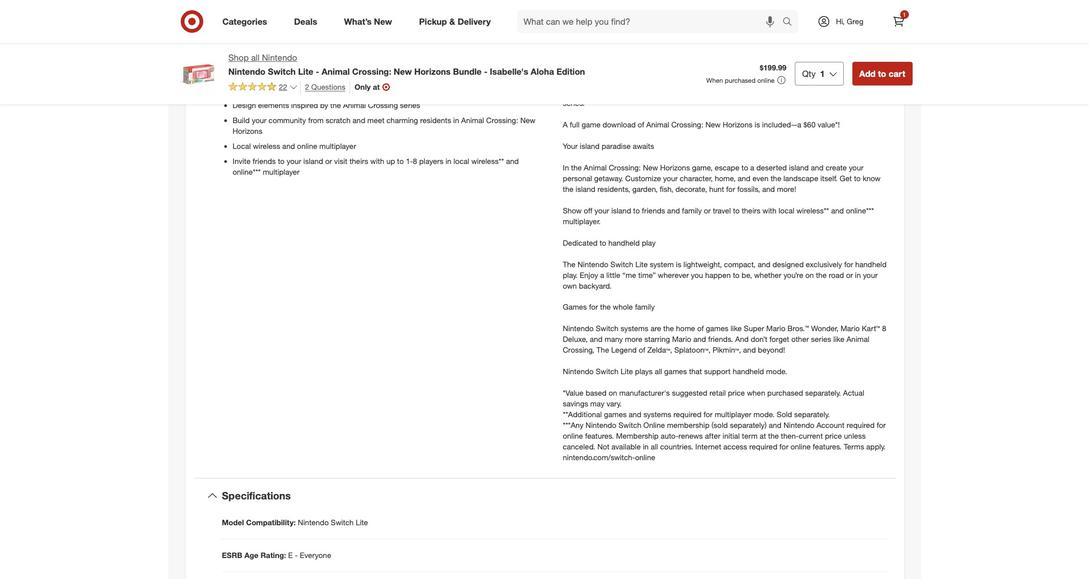 Task type: vqa. For each thing, say whether or not it's contained in the screenshot.
Holiday Mansion Gingerbread House Kit - 70.88oz - Favorite Day™ image at the bottom right of page
no



Task type: locate. For each thing, give the bounding box(es) containing it.
of down more in the bottom right of the page
[[639, 346, 646, 355]]

features.
[[585, 432, 614, 441], [813, 443, 842, 452]]

island up switch™
[[621, 66, 641, 75]]

***any
[[563, 421, 584, 430]]

wherever inside the nintendo switch lite system is lightweight, compact, and designed exclusively for handheld play. enjoy a little "me time" wherever you happen to be, whether you're on the road or in your own backyard.
[[658, 270, 689, 280]]

color,
[[811, 77, 829, 86]]

on up the vary.
[[609, 389, 618, 398]]

1 vertical spatial like
[[834, 335, 845, 344]]

players
[[420, 156, 444, 166]]

switch inside nintendo switch systems are the home of games like super mario bros.™ wonder, mario kart™ 8 deluxe, and many more starring mario and friends. and don't forget other series like animal crossing, the legend of zelda™, splatoon™, pikmin™, and beyond!
[[596, 324, 619, 333]]

what's new
[[344, 16, 392, 27]]

after
[[705, 432, 721, 441]]

- right the "e"
[[295, 551, 298, 560]]

1 horizontal spatial 8
[[883, 324, 887, 333]]

pattern
[[563, 88, 587, 97]]

2 horizontal spatial system
[[710, 77, 734, 86]]

other
[[792, 335, 809, 344]]

1 horizontal spatial a full game download of animal crossing: new horizons is included—a $60 value*!
[[563, 120, 840, 129]]

0 horizontal spatial -
[[295, 551, 298, 560]]

starring
[[645, 335, 670, 344]]

0 vertical spatial online***
[[233, 167, 261, 176]]

1 vertical spatial value*!
[[818, 120, 840, 129]]

own down "play."
[[563, 281, 577, 290]]

animal inside in the animal crossing: new horizons game, escape to a deserted island and create your personal getaway. customize your character, home, and even the landscape itself. get to know the island residents, garden, fish, decorate, hunt for fossils, and more!
[[584, 163, 607, 172]]

inspired inside create your own island paradise and bring it with you wherever you go with this isabelle's aloha themed nintendo switch™ lite system. the system features a lovely coral color, a white leaf pattern on the back, and a cute leaf design on the front, inspired by the animal crossing™ series.
[[753, 88, 780, 97]]

a
[[765, 77, 769, 86], [831, 77, 835, 86], [648, 88, 652, 97], [751, 163, 755, 172], [601, 270, 605, 280]]

escape
[[715, 163, 740, 172]]

1 vertical spatial series
[[812, 335, 832, 344]]

wherever inside create your own island paradise and bring it with you wherever you go with this isabelle's aloha themed nintendo switch™ lite system. the system features a lovely coral color, a white leaf pattern on the back, and a cute leaf design on the front, inspired by the animal crossing™ series.
[[744, 66, 775, 75]]

greg
[[847, 17, 864, 26]]

1 horizontal spatial wherever
[[744, 66, 775, 75]]

meet
[[368, 116, 385, 125]]

2 vertical spatial games
[[604, 410, 627, 419]]

designed
[[773, 260, 804, 269]]

at
[[373, 82, 380, 92], [760, 432, 767, 441]]

series down wonder,
[[812, 335, 832, 344]]

on inside '*value based on manufacturer's suggested retail price when purchased separately. actual savings may vary. **additional games and systems required for multiplayer mode. sold separately. ***any nintendo switch online membership (sold separately) and nintendo account required for online features. membership auto-renews after initial term at the then-current price unless canceled. not available in all countries. internet access required for online features. terms apply. nintendo.com/switch-online'
[[609, 389, 618, 398]]

your inside show off your island to friends and family or travel to theirs with local wireless** and online*** multiplayer.
[[595, 206, 610, 215]]

0 vertical spatial multiplayer
[[320, 141, 356, 151]]

1 horizontal spatial value*!
[[818, 120, 840, 129]]

nintendo up then-
[[784, 421, 815, 430]]

online
[[644, 421, 665, 430]]

the down "when"
[[721, 88, 731, 97]]

friends down "garden,"
[[642, 206, 666, 215]]

fish,
[[660, 184, 674, 194]]

you
[[730, 66, 742, 75], [777, 66, 790, 75], [691, 270, 704, 280]]

in inside '*value based on manufacturer's suggested retail price when purchased separately. actual savings may vary. **additional games and systems required for multiplayer mode. sold separately. ***any nintendo switch online membership (sold separately) and nintendo account required for online features. membership auto-renews after initial term at the then-current price unless canceled. not available in all countries. internet access required for online features. terms apply. nintendo.com/switch-online'
[[643, 443, 649, 452]]

rating:
[[261, 551, 286, 560]]

price down account
[[826, 432, 842, 441]]

by inside create your own island paradise and bring it with you wherever you go with this isabelle's aloha themed nintendo switch™ lite system. the system features a lovely coral color, a white leaf pattern on the back, and a cute leaf design on the front, inspired by the animal crossing™ series.
[[782, 88, 790, 97]]

1 horizontal spatial -
[[316, 66, 319, 77]]

games
[[563, 303, 587, 312]]

in right road
[[856, 270, 861, 280]]

1 horizontal spatial local
[[779, 206, 795, 215]]

new inside shop all nintendo nintendo switch lite - animal crossing: new horizons bundle - isabelle's aloha edition
[[394, 66, 412, 77]]

1 horizontal spatial wireless**
[[797, 206, 830, 215]]

a left cute
[[648, 88, 652, 97]]

2 aloha from the left
[[531, 66, 554, 77]]

more!
[[778, 184, 797, 194]]

qty 1
[[803, 68, 825, 79]]

1 horizontal spatial by
[[782, 88, 790, 97]]

the down exclusively on the right of the page
[[817, 270, 827, 280]]

only at
[[355, 82, 380, 92]]

1 vertical spatial friends
[[642, 206, 666, 215]]

games
[[706, 324, 729, 333], [665, 367, 687, 376], [604, 410, 627, 419]]

0 vertical spatial systems
[[621, 324, 649, 333]]

multiplayer down local wireless and online multiplayer
[[263, 167, 300, 176]]

or inside the nintendo switch lite system is lightweight, compact, and designed exclusively for handheld play. enjoy a little "me time" wherever you happen to be, whether you're on the road or in your own backyard.
[[847, 270, 854, 280]]

at right only
[[373, 82, 380, 92]]

2 vertical spatial is
[[676, 260, 682, 269]]

home
[[677, 324, 696, 333]]

&
[[450, 16, 456, 27]]

more
[[625, 335, 643, 344]]

the right are
[[664, 324, 674, 333]]

0 vertical spatial family
[[682, 206, 702, 215]]

1 horizontal spatial $60
[[804, 120, 816, 129]]

1 vertical spatial by
[[320, 101, 328, 110]]

you up the lovely
[[777, 66, 790, 75]]

paradise up cute
[[643, 66, 672, 75]]

to down "garden,"
[[634, 206, 640, 215]]

value*! down crossing™
[[818, 120, 840, 129]]

2 vertical spatial required
[[750, 443, 778, 452]]

theirs inside invite friends to your island or visit theirs with up to 1-8 players in local wireless** and online*** multiplayer
[[350, 156, 368, 166]]

0 vertical spatial price
[[728, 389, 745, 398]]

with inside show off your island to friends and family or travel to theirs with local wireless** and online*** multiplayer.
[[763, 206, 777, 215]]

invite friends to your island or visit theirs with up to 1-8 players in local wireless** and online*** multiplayer
[[233, 156, 519, 176]]

you inside the nintendo switch lite system is lightweight, compact, and designed exclusively for handheld play. enjoy a little "me time" wherever you happen to be, whether you're on the road or in your own backyard.
[[691, 270, 704, 280]]

horizons up fish,
[[661, 163, 690, 172]]

visit
[[334, 156, 348, 166]]

nintendo inside the nintendo switch lite system is lightweight, compact, and designed exclusively for handheld play. enjoy a little "me time" wherever you happen to be, whether you're on the road or in your own backyard.
[[578, 260, 609, 269]]

nintendo up enjoy
[[578, 260, 609, 269]]

local right players
[[454, 156, 470, 166]]

required up unless
[[847, 421, 875, 430]]

- right bundle
[[484, 66, 488, 77]]

membership
[[617, 432, 659, 441]]

What can we help you find? suggestions appear below search field
[[517, 10, 785, 33]]

mode. inside '*value based on manufacturer's suggested retail price when purchased separately. actual savings may vary. **additional games and systems required for multiplayer mode. sold separately. ***any nintendo switch online membership (sold separately) and nintendo account required for online features. membership auto-renews after initial term at the then-current price unless canceled. not available in all countries. internet access required for online features. terms apply. nintendo.com/switch-online'
[[754, 410, 775, 419]]

switch up the 22
[[268, 66, 296, 77]]

0 vertical spatial the
[[695, 77, 707, 86]]

theirs right visit
[[350, 156, 368, 166]]

be,
[[742, 270, 753, 280]]

1 vertical spatial 8
[[883, 324, 887, 333]]

animal inside nintendo switch systems are the home of games like super mario bros.™ wonder, mario kart™ 8 deluxe, and many more starring mario and friends. and don't forget other series like animal crossing, the legend of zelda™, splatoon™, pikmin™, and beyond!
[[847, 335, 870, 344]]

0 vertical spatial a
[[233, 70, 238, 80]]

canceled.
[[563, 443, 596, 452]]

0 horizontal spatial family
[[635, 303, 655, 312]]

in inside invite friends to your island or visit theirs with up to 1-8 players in local wireless** and online*** multiplayer
[[446, 156, 452, 166]]

inspired down the lovely
[[753, 88, 780, 97]]

system inside the nintendo switch lite system is lightweight, compact, and designed exclusively for handheld play. enjoy a little "me time" wherever you happen to be, whether you're on the road or in your own backyard.
[[650, 260, 674, 269]]

new down "design"
[[706, 120, 721, 129]]

online down "***any"
[[563, 432, 583, 441]]

when
[[707, 76, 724, 84]]

residents
[[420, 116, 452, 125]]

0 horizontal spatial wherever
[[658, 270, 689, 280]]

in right residents
[[454, 116, 459, 125]]

included—a up residents
[[432, 70, 471, 80]]

itself.
[[821, 174, 838, 183]]

0 vertical spatial own
[[605, 66, 619, 75]]

aloha
[[865, 66, 884, 75], [531, 66, 554, 77]]

1 vertical spatial mode.
[[754, 410, 775, 419]]

1 inside 1 link
[[903, 11, 906, 18]]

0 horizontal spatial included—a
[[432, 70, 471, 80]]

family inside show off your island to friends and family or travel to theirs with local wireless** and online*** multiplayer.
[[682, 206, 702, 215]]

your down local wireless and online multiplayer
[[287, 156, 301, 166]]

online down "$199.99"
[[758, 76, 775, 84]]

happen
[[706, 270, 731, 280]]

at inside '*value based on manufacturer's suggested retail price when purchased separately. actual savings may vary. **additional games and systems required for multiplayer mode. sold separately. ***any nintendo switch online membership (sold separately) and nintendo account required for online features. membership auto-renews after initial term at the then-current price unless canceled. not available in all countries. internet access required for online features. terms apply. nintendo.com/switch-online'
[[760, 432, 767, 441]]

1 vertical spatial online***
[[847, 206, 875, 215]]

the inside the nintendo switch lite system is lightweight, compact, and designed exclusively for handheld play. enjoy a little "me time" wherever you happen to be, whether you're on the road or in your own backyard.
[[817, 270, 827, 280]]

1 horizontal spatial purchased
[[768, 389, 804, 398]]

wireless** inside show off your island to friends and family or travel to theirs with local wireless** and online*** multiplayer.
[[797, 206, 830, 215]]

to right the escape
[[742, 163, 749, 172]]

8 right kart™
[[883, 324, 887, 333]]

get
[[840, 174, 852, 183]]

1 horizontal spatial leaf
[[857, 77, 869, 86]]

1 horizontal spatial game
[[582, 120, 601, 129]]

"me
[[623, 270, 637, 280]]

or
[[325, 156, 332, 166], [704, 206, 711, 215], [847, 270, 854, 280]]

multiplayer inside '*value based on manufacturer's suggested retail price when purchased separately. actual savings may vary. **additional games and systems required for multiplayer mode. sold separately. ***any nintendo switch online membership (sold separately) and nintendo account required for online features. membership auto-renews after initial term at the then-current price unless canceled. not available in all countries. internet access required for online features. terms apply. nintendo.com/switch-online'
[[715, 410, 752, 419]]

0 vertical spatial paradise
[[643, 66, 672, 75]]

games down the vary.
[[604, 410, 627, 419]]

you up when purchased online in the right of the page
[[730, 66, 742, 75]]

1 horizontal spatial price
[[826, 432, 842, 441]]

0 horizontal spatial series
[[400, 101, 420, 110]]

switch
[[268, 66, 296, 77], [611, 260, 634, 269], [596, 324, 619, 333], [596, 367, 619, 376], [619, 421, 642, 430], [331, 518, 354, 528]]

with inside invite friends to your island or visit theirs with up to 1-8 players in local wireless** and online*** multiplayer
[[371, 156, 385, 166]]

access
[[724, 443, 748, 452]]

0 vertical spatial value*!
[[488, 70, 510, 80]]

compatibility:
[[246, 518, 296, 528]]

the nintendo switch lite system is lightweight, compact, and designed exclusively for handheld play. enjoy a little "me time" wherever you happen to be, whether you're on the road or in your own backyard.
[[563, 260, 887, 290]]

1 horizontal spatial like
[[834, 335, 845, 344]]

new up the crossing
[[394, 66, 412, 77]]

mario
[[767, 324, 786, 333], [841, 324, 860, 333], [673, 335, 692, 344]]

systems
[[621, 324, 649, 333], [644, 410, 672, 419]]

crossing: up getaway. on the top right
[[609, 163, 641, 172]]

at right term
[[760, 432, 767, 441]]

with right go
[[802, 66, 816, 75]]

is inside the nintendo switch lite system is lightweight, compact, and designed exclusively for handheld play. enjoy a little "me time" wherever you happen to be, whether you're on the road or in your own backyard.
[[676, 260, 682, 269]]

crossing,
[[563, 346, 595, 355]]

0 horizontal spatial value*!
[[488, 70, 510, 80]]

2 vertical spatial all
[[651, 443, 659, 452]]

1 vertical spatial own
[[563, 281, 577, 290]]

1 vertical spatial local
[[779, 206, 795, 215]]

1 horizontal spatial theirs
[[742, 206, 761, 215]]

1 vertical spatial purchased
[[768, 389, 804, 398]]

elements
[[258, 101, 289, 110]]

on right you're
[[806, 270, 814, 280]]

switch up everyone
[[331, 518, 354, 528]]

multiplayer up (sold
[[715, 410, 752, 419]]

purchased inside '*value based on manufacturer's suggested retail price when purchased separately. actual savings may vary. **additional games and systems required for multiplayer mode. sold separately. ***any nintendo switch online membership (sold separately) and nintendo account required for online features. membership auto-renews after initial term at the then-current price unless canceled. not available in all countries. internet access required for online features. terms apply. nintendo.com/switch-online'
[[768, 389, 804, 398]]

0 vertical spatial or
[[325, 156, 332, 166]]

friends inside invite friends to your island or visit theirs with up to 1-8 players in local wireless** and online*** multiplayer
[[253, 156, 276, 166]]

1 horizontal spatial aloha
[[865, 66, 884, 75]]

0 vertical spatial like
[[731, 324, 742, 333]]

details button
[[194, 12, 896, 46]]

new down isabelle's
[[521, 116, 536, 125]]

game
[[252, 70, 271, 80], [582, 120, 601, 129]]

systems inside nintendo switch systems are the home of games like super mario bros.™ wonder, mario kart™ 8 deluxe, and many more starring mario and friends. and don't forget other series like animal crossing, the legend of zelda™, splatoon™, pikmin™, and beyond!
[[621, 324, 649, 333]]

compact, lightweight handheld system
[[233, 85, 364, 95]]

horizons down build
[[233, 126, 263, 135]]

multiplayer inside invite friends to your island or visit theirs with up to 1-8 players in local wireless** and online*** multiplayer
[[263, 167, 300, 176]]

new up only at
[[375, 70, 391, 80]]

then-
[[781, 432, 799, 441]]

0 horizontal spatial 8
[[413, 156, 417, 166]]

0 horizontal spatial wireless**
[[472, 156, 504, 166]]

in inside the nintendo switch lite system is lightweight, compact, and designed exclusively for handheld play. enjoy a little "me time" wherever you happen to be, whether you're on the road or in your own backyard.
[[856, 270, 861, 280]]

off
[[584, 206, 593, 215]]

shop
[[228, 52, 249, 63]]

for right games
[[589, 303, 598, 312]]

$60 left isabelle's
[[474, 70, 486, 80]]

wherever up features on the top
[[744, 66, 775, 75]]

your right off
[[595, 206, 610, 215]]

full down series.
[[570, 120, 580, 129]]

for
[[727, 184, 736, 194], [845, 260, 854, 269], [589, 303, 598, 312], [704, 410, 713, 419], [877, 421, 886, 430], [780, 443, 789, 452]]

lite inside create your own island paradise and bring it with you wherever you go with this isabelle's aloha themed nintendo switch™ lite system. the system features a lovely coral color, a white leaf pattern on the back, and a cute leaf design on the front, inspired by the animal crossing™ series.
[[652, 77, 665, 86]]

coral
[[792, 77, 809, 86]]

categories
[[223, 16, 267, 27]]

required down term
[[750, 443, 778, 452]]

1 vertical spatial included—a
[[763, 120, 802, 129]]

1 vertical spatial or
[[704, 206, 711, 215]]

add to cart
[[860, 68, 906, 79]]

unless
[[845, 432, 866, 441]]

friends down the wireless
[[253, 156, 276, 166]]

of up 2
[[308, 70, 314, 80]]

is down features on the top
[[755, 120, 761, 129]]

friends inside show off your island to friends and family or travel to theirs with local wireless** and online*** multiplayer.
[[642, 206, 666, 215]]

1 vertical spatial required
[[847, 421, 875, 430]]

0 horizontal spatial at
[[373, 82, 380, 92]]

1 horizontal spatial features.
[[813, 443, 842, 452]]

island inside show off your island to friends and family or travel to theirs with local wireless** and online*** multiplayer.
[[612, 206, 632, 215]]

cute
[[654, 88, 669, 97]]

8 left players
[[413, 156, 417, 166]]

leaf down system.
[[671, 88, 683, 97]]

1 aloha from the left
[[865, 66, 884, 75]]

white
[[837, 77, 855, 86]]

1 vertical spatial wireless**
[[797, 206, 830, 215]]

series up the charming
[[400, 101, 420, 110]]

1 vertical spatial download
[[603, 120, 636, 129]]

1 horizontal spatial inspired
[[753, 88, 780, 97]]

lite inside the nintendo switch lite system is lightweight, compact, and designed exclusively for handheld play. enjoy a little "me time" wherever you happen to be, whether you're on the road or in your own backyard.
[[636, 260, 648, 269]]

1 vertical spatial all
[[655, 367, 663, 376]]

mario down home
[[673, 335, 692, 344]]

aloha left the cart
[[865, 66, 884, 75]]

0 horizontal spatial features.
[[585, 432, 614, 441]]

1 vertical spatial the
[[563, 260, 576, 269]]

bros.™
[[788, 324, 810, 333]]

nintendo up the 22
[[262, 52, 297, 63]]

for inside the nintendo switch lite system is lightweight, compact, and designed exclusively for handheld play. enjoy a little "me time" wherever you happen to be, whether you're on the road or in your own backyard.
[[845, 260, 854, 269]]

1 vertical spatial family
[[635, 303, 655, 312]]

0 horizontal spatial 1
[[821, 68, 825, 79]]

new
[[374, 16, 392, 27], [394, 66, 412, 77], [375, 70, 391, 80], [521, 116, 536, 125], [706, 120, 721, 129], [643, 163, 659, 172]]

you down lightweight,
[[691, 270, 704, 280]]

bundle
[[453, 66, 482, 77]]

charming
[[387, 116, 418, 125]]

the inside nintendo switch systems are the home of games like super mario bros.™ wonder, mario kart™ 8 deluxe, and many more starring mario and friends. and don't forget other series like animal crossing, the legend of zelda™, splatoon™, pikmin™, and beyond!
[[664, 324, 674, 333]]

purchased up front,
[[725, 76, 756, 84]]

0 vertical spatial theirs
[[350, 156, 368, 166]]

landscape
[[784, 174, 819, 183]]

the left then-
[[769, 432, 779, 441]]

apply.
[[867, 443, 886, 452]]

create
[[563, 66, 586, 75]]

online*** down "know"
[[847, 206, 875, 215]]

your inside build your community from scratch and meet charming residents in animal crossing: new horizons
[[252, 116, 267, 125]]

pickup
[[419, 16, 447, 27]]

1 horizontal spatial full
[[570, 120, 580, 129]]

animal inside shop all nintendo nintendo switch lite - animal crossing: new horizons bundle - isabelle's aloha edition
[[322, 66, 350, 77]]

0 horizontal spatial the
[[563, 260, 576, 269]]

0 vertical spatial inspired
[[753, 88, 780, 97]]

the down many
[[597, 346, 610, 355]]

switch inside the nintendo switch lite system is lightweight, compact, and designed exclusively for handheld play. enjoy a little "me time" wherever you happen to be, whether you're on the road or in your own backyard.
[[611, 260, 634, 269]]

1 vertical spatial theirs
[[742, 206, 761, 215]]

a full game download of animal crossing: new horizons is included—a $60 value*!
[[233, 70, 510, 80], [563, 120, 840, 129]]

1 right the greg
[[903, 11, 906, 18]]

1 horizontal spatial family
[[682, 206, 702, 215]]

island inside invite friends to your island or visit theirs with up to 1-8 players in local wireless** and online*** multiplayer
[[304, 156, 323, 166]]

the inside the nintendo switch lite system is lightweight, compact, and designed exclusively for handheld play. enjoy a little "me time" wherever you happen to be, whether you're on the road or in your own backyard.
[[563, 260, 576, 269]]

to right add at right
[[879, 68, 887, 79]]

wonder,
[[812, 324, 839, 333]]

even
[[753, 174, 769, 183]]

0 horizontal spatial required
[[674, 410, 702, 419]]

aloha inside create your own island paradise and bring it with you wherever you go with this isabelle's aloha themed nintendo switch™ lite system. the system features a lovely coral color, a white leaf pattern on the back, and a cute leaf design on the front, inspired by the animal crossing™ series.
[[865, 66, 884, 75]]

create your own island paradise and bring it with you wherever you go with this isabelle's aloha themed nintendo switch™ lite system. the system features a lovely coral color, a white leaf pattern on the back, and a cute leaf design on the front, inspired by the animal crossing™ series.
[[563, 66, 884, 108]]

mode. down beyond! at bottom
[[767, 367, 788, 376]]

0 vertical spatial full
[[240, 70, 249, 80]]

purchased up sold
[[768, 389, 804, 398]]

a down shop
[[233, 70, 238, 80]]

0 horizontal spatial system
[[340, 85, 364, 95]]

by down the lovely
[[782, 88, 790, 97]]

to down local wireless and online multiplayer
[[278, 156, 285, 166]]

front,
[[733, 88, 751, 97]]

2 vertical spatial the
[[597, 346, 610, 355]]

0 horizontal spatial game
[[252, 70, 271, 80]]

switch up "me
[[611, 260, 634, 269]]

and
[[674, 66, 686, 75], [633, 88, 646, 97], [353, 116, 366, 125], [282, 141, 295, 151], [506, 156, 519, 166], [811, 163, 824, 172], [738, 174, 751, 183], [763, 184, 775, 194], [668, 206, 680, 215], [832, 206, 844, 215], [758, 260, 771, 269], [590, 335, 603, 344], [694, 335, 707, 344], [744, 346, 756, 355], [629, 410, 642, 419], [769, 421, 782, 430]]

and inside invite friends to your island or visit theirs with up to 1-8 players in local wireless** and online*** multiplayer
[[506, 156, 519, 166]]

own inside create your own island paradise and bring it with you wherever you go with this isabelle's aloha themed nintendo switch™ lite system. the system features a lovely coral color, a white leaf pattern on the back, and a cute leaf design on the front, inspired by the animal crossing™ series.
[[605, 66, 619, 75]]

by up from
[[320, 101, 328, 110]]

0 vertical spatial by
[[782, 88, 790, 97]]

1 horizontal spatial is
[[676, 260, 682, 269]]

compact,
[[233, 85, 266, 95]]

systems inside '*value based on manufacturer's suggested retail price when purchased separately. actual savings may vary. **additional games and systems required for multiplayer mode. sold separately. ***any nintendo switch online membership (sold separately) and nintendo account required for online features. membership auto-renews after initial term at the then-current price unless canceled. not available in all countries. internet access required for online features. terms apply. nintendo.com/switch-online'
[[644, 410, 672, 419]]

0 vertical spatial series
[[400, 101, 420, 110]]

nintendo switch lite plays all games that support handheld mode.
[[563, 367, 788, 376]]

- up the 2 questions link
[[316, 66, 319, 77]]

own up back,
[[605, 66, 619, 75]]

online*** inside show off your island to friends and family or travel to theirs with local wireless** and online*** multiplayer.
[[847, 206, 875, 215]]

local inside show off your island to friends and family or travel to theirs with local wireless** and online*** multiplayer.
[[779, 206, 795, 215]]

2 horizontal spatial multiplayer
[[715, 410, 752, 419]]

your up fish,
[[664, 174, 678, 183]]

paradise inside create your own island paradise and bring it with you wherever you go with this isabelle's aloha themed nintendo switch™ lite system. the system features a lovely coral color, a white leaf pattern on the back, and a cute leaf design on the front, inspired by the animal crossing™ series.
[[643, 66, 672, 75]]

or left visit
[[325, 156, 332, 166]]

1 vertical spatial wherever
[[658, 270, 689, 280]]

is
[[425, 70, 430, 80], [755, 120, 761, 129], [676, 260, 682, 269]]

1 vertical spatial inspired
[[291, 101, 318, 110]]

leaf
[[857, 77, 869, 86], [671, 88, 683, 97]]

this
[[818, 66, 830, 75]]

1 horizontal spatial 1
[[903, 11, 906, 18]]

crossing: down isabelle's
[[487, 116, 519, 125]]

age
[[245, 551, 259, 560]]

2 horizontal spatial is
[[755, 120, 761, 129]]

1 vertical spatial multiplayer
[[263, 167, 300, 176]]

$199.99
[[760, 63, 787, 72]]



Task type: describe. For each thing, give the bounding box(es) containing it.
crossing: inside in the animal crossing: new horizons game, escape to a deserted island and create your personal getaway. customize your character, home, and even the landscape itself. get to know the island residents, garden, fish, decorate, hunt for fossils, and more!
[[609, 163, 641, 172]]

create
[[826, 163, 847, 172]]

0 horizontal spatial leaf
[[671, 88, 683, 97]]

the down coral
[[792, 88, 803, 97]]

nintendo up everyone
[[298, 518, 329, 528]]

are
[[651, 324, 662, 333]]

theirs inside show off your island to friends and family or travel to theirs with local wireless** and online*** multiplayer.
[[742, 206, 761, 215]]

many
[[605, 335, 623, 344]]

invite
[[233, 156, 251, 166]]

to right travel
[[733, 206, 740, 215]]

handheld up design elements inspired by the animal crossing series
[[307, 85, 338, 95]]

to inside button
[[879, 68, 887, 79]]

0 vertical spatial purchased
[[725, 76, 756, 84]]

model compatibility: nintendo switch lite
[[222, 518, 368, 528]]

esrb age rating: e - everyone
[[222, 551, 331, 560]]

online down from
[[297, 141, 317, 151]]

to left 1-
[[397, 156, 404, 166]]

the up the scratch
[[330, 101, 341, 110]]

1 vertical spatial separately.
[[795, 410, 830, 419]]

shop all nintendo nintendo switch lite - animal crossing: new horizons bundle - isabelle's aloha edition
[[228, 52, 585, 77]]

1 vertical spatial features.
[[813, 443, 842, 452]]

new inside build your community from scratch and meet charming residents in animal crossing: new horizons
[[521, 116, 536, 125]]

current
[[799, 432, 823, 441]]

for up apply.
[[877, 421, 886, 430]]

countries.
[[661, 443, 694, 452]]

online down current
[[791, 443, 811, 452]]

2 questions link
[[300, 81, 346, 93]]

legend
[[612, 346, 637, 355]]

switch up based
[[596, 367, 619, 376]]

new inside in the animal crossing: new horizons game, escape to a deserted island and create your personal getaway. customize your character, home, and even the landscape itself. get to know the island residents, garden, fish, decorate, hunt for fossils, and more!
[[643, 163, 659, 172]]

island inside create your own island paradise and bring it with you wherever you go with this isabelle's aloha themed nintendo switch™ lite system. the system features a lovely coral color, a white leaf pattern on the back, and a cute leaf design on the front, inspired by the animal crossing™ series.
[[621, 66, 641, 75]]

road
[[829, 270, 845, 280]]

home,
[[715, 174, 736, 183]]

1 horizontal spatial required
[[750, 443, 778, 452]]

a inside in the animal crossing: new horizons game, escape to a deserted island and create your personal getaway. customize your character, home, and even the landscape itself. get to know the island residents, garden, fish, decorate, hunt for fossils, and more!
[[751, 163, 755, 172]]

nintendo down the **additional
[[586, 421, 617, 430]]

handheld left "play"
[[609, 238, 640, 247]]

8 inside nintendo switch systems are the home of games like super mario bros.™ wonder, mario kart™ 8 deluxe, and many more starring mario and friends. and don't forget other series like animal crossing, the legend of zelda™, splatoon™, pikmin™, and beyond!
[[883, 324, 887, 333]]

cart
[[889, 68, 906, 79]]

the down personal at the right top of the page
[[563, 184, 574, 194]]

and inside the nintendo switch lite system is lightweight, compact, and designed exclusively for handheld play. enjoy a little "me time" wherever you happen to be, whether you're on the road or in your own backyard.
[[758, 260, 771, 269]]

crossing: down "design"
[[672, 120, 704, 129]]

animal inside build your community from scratch and meet charming residents in animal crossing: new horizons
[[462, 116, 484, 125]]

you're
[[784, 270, 804, 280]]

for inside in the animal crossing: new horizons game, escape to a deserted island and create your personal getaway. customize your character, home, and even the landscape itself. get to know the island residents, garden, fish, decorate, hunt for fossils, and more!
[[727, 184, 736, 194]]

online down available
[[636, 453, 656, 462]]

your inside create your own island paradise and bring it with you wherever you go with this isabelle's aloha themed nintendo switch™ lite system. the system features a lovely coral color, a white leaf pattern on the back, and a cute leaf design on the front, inspired by the animal crossing™ series.
[[588, 66, 602, 75]]

kart™
[[862, 324, 881, 333]]

or inside show off your island to friends and family or travel to theirs with local wireless** and online*** multiplayer.
[[704, 206, 711, 215]]

account
[[817, 421, 845, 430]]

crossing
[[368, 101, 398, 110]]

1 vertical spatial a full game download of animal crossing: new horizons is included—a $60 value*!
[[563, 120, 840, 129]]

community
[[269, 116, 306, 125]]

22 link
[[228, 81, 298, 94]]

the left the whole
[[600, 303, 611, 312]]

may
[[591, 400, 605, 409]]

your inside invite friends to your island or visit theirs with up to 1-8 players in local wireless** and online*** multiplayer
[[287, 156, 301, 166]]

nintendo inside nintendo switch systems are the home of games like super mario bros.™ wonder, mario kart™ 8 deluxe, and many more starring mario and friends. and don't forget other series like animal crossing, the legend of zelda™, splatoon™, pikmin™, and beyond!
[[563, 324, 594, 333]]

nintendo.com/switch-
[[563, 453, 636, 462]]

play
[[642, 238, 656, 247]]

aloha inside shop all nintendo nintendo switch lite - animal crossing: new horizons bundle - isabelle's aloha edition
[[531, 66, 554, 77]]

1 horizontal spatial mario
[[767, 324, 786, 333]]

actual
[[844, 389, 865, 398]]

horizons inside build your community from scratch and meet charming residents in animal crossing: new horizons
[[233, 126, 263, 135]]

*value based on manufacturer's suggested retail price when purchased separately. actual savings may vary. **additional games and systems required for multiplayer mode. sold separately. ***any nintendo switch online membership (sold separately) and nintendo account required for online features. membership auto-renews after initial term at the then-current price unless canceled. not available in all countries. internet access required for online features. terms apply. nintendo.com/switch-online
[[563, 389, 886, 462]]

crossing: inside build your community from scratch and meet charming residents in animal crossing: new horizons
[[487, 116, 519, 125]]

2 horizontal spatial mario
[[841, 324, 860, 333]]

horizons inside shop all nintendo nintendo switch lite - animal crossing: new horizons bundle - isabelle's aloha edition
[[415, 66, 451, 77]]

0 horizontal spatial a full game download of animal crossing: new horizons is included—a $60 value*!
[[233, 70, 510, 80]]

0 vertical spatial $60
[[474, 70, 486, 80]]

add
[[860, 68, 876, 79]]

to right get
[[855, 174, 861, 183]]

a left the lovely
[[765, 77, 769, 86]]

switch™
[[624, 77, 650, 86]]

0 vertical spatial is
[[425, 70, 430, 80]]

lite inside shop all nintendo nintendo switch lite - animal crossing: new horizons bundle - isabelle's aloha edition
[[298, 66, 314, 77]]

8 inside invite friends to your island or visit theirs with up to 1-8 players in local wireless** and online*** multiplayer
[[413, 156, 417, 166]]

switch inside '*value based on manufacturer's suggested retail price when purchased separately. actual savings may vary. **additional games and systems required for multiplayer mode. sold separately. ***any nintendo switch online membership (sold separately) and nintendo account required for online features. membership auto-renews after initial term at the then-current price unless canceled. not available in all countries. internet access required for online features. terms apply. nintendo.com/switch-online'
[[619, 421, 642, 430]]

1 vertical spatial 1
[[821, 68, 825, 79]]

beyond!
[[758, 346, 786, 355]]

e
[[288, 551, 293, 560]]

games inside nintendo switch systems are the home of games like super mario bros.™ wonder, mario kart™ 8 deluxe, and many more starring mario and friends. and don't forget other series like animal crossing, the legend of zelda™, splatoon™, pikmin™, and beyond!
[[706, 324, 729, 333]]

or inside invite friends to your island or visit theirs with up to 1-8 players in local wireless** and online*** multiplayer
[[325, 156, 332, 166]]

for down then-
[[780, 443, 789, 452]]

nintendo inside create your own island paradise and bring it with you wherever you go with this isabelle's aloha themed nintendo switch™ lite system. the system features a lovely coral color, a white leaf pattern on the back, and a cute leaf design on the front, inspired by the animal crossing™ series.
[[591, 77, 622, 86]]

dedicated
[[563, 238, 598, 247]]

1 vertical spatial is
[[755, 120, 761, 129]]

2 horizontal spatial you
[[777, 66, 790, 75]]

design
[[685, 88, 708, 97]]

switch inside shop all nintendo nintendo switch lite - animal crossing: new horizons bundle - isabelle's aloha edition
[[268, 66, 296, 77]]

1 horizontal spatial games
[[665, 367, 687, 376]]

a inside the nintendo switch lite system is lightweight, compact, and designed exclusively for handheld play. enjoy a little "me time" wherever you happen to be, whether you're on the road or in your own backyard.
[[601, 270, 605, 280]]

in
[[563, 163, 569, 172]]

when purchased online
[[707, 76, 775, 84]]

and inside build your community from scratch and meet charming residents in animal crossing: new horizons
[[353, 116, 366, 125]]

hi,
[[837, 17, 845, 26]]

deals
[[294, 16, 317, 27]]

design elements inspired by the animal crossing series
[[233, 101, 420, 110]]

support
[[705, 367, 731, 376]]

themed
[[563, 77, 589, 86]]

1 vertical spatial price
[[826, 432, 842, 441]]

sold
[[777, 410, 793, 419]]

what's
[[344, 16, 372, 27]]

handheld up when
[[733, 367, 765, 376]]

play.
[[563, 270, 578, 280]]

hi, greg
[[837, 17, 864, 26]]

vary.
[[607, 400, 622, 409]]

internet
[[696, 443, 722, 452]]

the left back,
[[600, 88, 611, 97]]

1 horizontal spatial you
[[730, 66, 742, 75]]

deserted
[[757, 163, 787, 172]]

it
[[708, 66, 712, 75]]

of right home
[[698, 324, 704, 333]]

wireless** inside invite friends to your island or visit theirs with up to 1-8 players in local wireless** and online*** multiplayer
[[472, 156, 504, 166]]

search button
[[778, 10, 804, 36]]

crossing: inside shop all nintendo nintendo switch lite - animal crossing: new horizons bundle - isabelle's aloha edition
[[352, 66, 392, 77]]

build
[[233, 116, 250, 125]]

plays
[[636, 367, 653, 376]]

0 vertical spatial download
[[273, 70, 306, 80]]

0 vertical spatial mode.
[[767, 367, 788, 376]]

island right "your"
[[580, 141, 600, 151]]

of up awaits
[[638, 120, 645, 129]]

to inside the nintendo switch lite system is lightweight, compact, and designed exclusively for handheld play. enjoy a little "me time" wherever you happen to be, whether you're on the road or in your own backyard.
[[733, 270, 740, 280]]

1 horizontal spatial included—a
[[763, 120, 802, 129]]

for up (sold
[[704, 410, 713, 419]]

bring
[[689, 66, 706, 75]]

0 horizontal spatial mario
[[673, 335, 692, 344]]

1 horizontal spatial a
[[563, 120, 568, 129]]

1 vertical spatial game
[[582, 120, 601, 129]]

character,
[[680, 174, 713, 183]]

on down "when"
[[710, 88, 719, 97]]

own inside the nintendo switch lite system is lightweight, compact, and designed exclusively for handheld play. enjoy a little "me time" wherever you happen to be, whether you're on the road or in your own backyard.
[[563, 281, 577, 290]]

0 horizontal spatial inspired
[[291, 101, 318, 110]]

show
[[563, 206, 582, 215]]

separately)
[[730, 421, 767, 430]]

the inside '*value based on manufacturer's suggested retail price when purchased separately. actual savings may vary. **additional games and systems required for multiplayer mode. sold separately. ***any nintendo switch online membership (sold separately) and nintendo account required for online features. membership auto-renews after initial term at the then-current price unless canceled. not available in all countries. internet access required for online features. terms apply. nintendo.com/switch-online'
[[769, 432, 779, 441]]

membership
[[668, 421, 710, 430]]

local inside invite friends to your island or visit theirs with up to 1-8 players in local wireless** and online*** multiplayer
[[454, 156, 470, 166]]

game,
[[693, 163, 713, 172]]

the right in
[[571, 163, 582, 172]]

your inside the nintendo switch lite system is lightweight, compact, and designed exclusively for handheld play. enjoy a little "me time" wherever you happen to be, whether you're on the road or in your own backyard.
[[864, 270, 878, 280]]

with right it
[[714, 66, 728, 75]]

your up get
[[849, 163, 864, 172]]

whole
[[613, 303, 633, 312]]

don't
[[751, 335, 768, 344]]

features
[[736, 77, 763, 86]]

system.
[[667, 77, 693, 86]]

the inside nintendo switch systems are the home of games like super mario bros.™ wonder, mario kart™ 8 deluxe, and many more starring mario and friends. and don't forget other series like animal crossing, the legend of zelda™, splatoon™, pikmin™, and beyond!
[[597, 346, 610, 355]]

0 horizontal spatial a
[[233, 70, 238, 80]]

island down personal at the right top of the page
[[576, 184, 596, 194]]

handheld inside the nintendo switch lite system is lightweight, compact, and designed exclusively for handheld play. enjoy a little "me time" wherever you happen to be, whether you're on the road or in your own backyard.
[[856, 260, 887, 269]]

0 horizontal spatial full
[[240, 70, 249, 80]]

that
[[689, 367, 702, 376]]

all inside shop all nintendo nintendo switch lite - animal crossing: new horizons bundle - isabelle's aloha edition
[[251, 52, 260, 63]]

the down deserted
[[771, 174, 782, 183]]

0 vertical spatial required
[[674, 410, 702, 419]]

to right dedicated at the right top of page
[[600, 238, 607, 247]]

all inside '*value based on manufacturer's suggested retail price when purchased separately. actual savings may vary. **additional games and systems required for multiplayer mode. sold separately. ***any nintendo switch online membership (sold separately) and nintendo account required for online features. membership auto-renews after initial term at the then-current price unless canceled. not available in all countries. internet access required for online features. terms apply. nintendo.com/switch-online'
[[651, 443, 659, 452]]

0 vertical spatial separately.
[[806, 389, 842, 398]]

available
[[612, 443, 641, 452]]

on right pattern on the right of page
[[590, 88, 598, 97]]

wireless
[[253, 141, 280, 151]]

animal inside create your own island paradise and bring it with you wherever you go with this isabelle's aloha themed nintendo switch™ lite system. the system features a lovely coral color, a white leaf pattern on the back, and a cute leaf design on the front, inspired by the animal crossing™ series.
[[805, 88, 828, 97]]

horizons down front,
[[723, 120, 753, 129]]

1 vertical spatial paradise
[[602, 141, 631, 151]]

new right what's
[[374, 16, 392, 27]]

everyone
[[300, 551, 331, 560]]

esrb
[[222, 551, 243, 560]]

nintendo switch systems are the home of games like super mario bros.™ wonder, mario kart™ 8 deluxe, and many more starring mario and friends. and don't forget other series like animal crossing, the legend of zelda™, splatoon™, pikmin™, and beyond!
[[563, 324, 887, 355]]

build your community from scratch and meet charming residents in animal crossing: new horizons
[[233, 116, 536, 135]]

delivery
[[458, 16, 491, 27]]

0 horizontal spatial like
[[731, 324, 742, 333]]

personal
[[563, 174, 592, 183]]

0 horizontal spatial price
[[728, 389, 745, 398]]

2 horizontal spatial -
[[484, 66, 488, 77]]

on inside the nintendo switch lite system is lightweight, compact, and designed exclusively for handheld play. enjoy a little "me time" wherever you happen to be, whether you're on the road or in your own backyard.
[[806, 270, 814, 280]]

games inside '*value based on manufacturer's suggested retail price when purchased separately. actual savings may vary. **additional games and systems required for multiplayer mode. sold separately. ***any nintendo switch online membership (sold separately) and nintendo account required for online features. membership auto-renews after initial term at the then-current price unless canceled. not available in all countries. internet access required for online features. terms apply. nintendo.com/switch-online'
[[604, 410, 627, 419]]

super
[[744, 324, 765, 333]]

categories link
[[213, 10, 281, 33]]

1 horizontal spatial multiplayer
[[320, 141, 356, 151]]

series inside nintendo switch systems are the home of games like super mario bros.™ wonder, mario kart™ 8 deluxe, and many more starring mario and friends. and don't forget other series like animal crossing, the legend of zelda™, splatoon™, pikmin™, and beyond!
[[812, 335, 832, 344]]

2 horizontal spatial required
[[847, 421, 875, 430]]

nintendo down 'highlights'
[[228, 66, 266, 77]]

garden,
[[633, 184, 658, 194]]

a right color,
[[831, 77, 835, 86]]

go
[[792, 66, 800, 75]]

splatoon™,
[[675, 346, 711, 355]]

crossing: up only
[[341, 70, 373, 80]]

backyard.
[[579, 281, 612, 290]]

island up the landscape on the top of page
[[790, 163, 809, 172]]

up
[[387, 156, 395, 166]]

local
[[233, 141, 251, 151]]

system inside create your own island paradise and bring it with you wherever you go with this isabelle's aloha themed nintendo switch™ lite system. the system features a lovely coral color, a white leaf pattern on the back, and a cute leaf design on the front, inspired by the animal crossing™ series.
[[710, 77, 734, 86]]

horizons inside in the animal crossing: new horizons game, escape to a deserted island and create your personal getaway. customize your character, home, and even the landscape itself. get to know the island residents, garden, fish, decorate, hunt for fossils, and more!
[[661, 163, 690, 172]]

in inside build your community from scratch and meet charming residents in animal crossing: new horizons
[[454, 116, 459, 125]]

zelda™,
[[648, 346, 673, 355]]

image of nintendo switch lite - animal crossing: new horizons bundle - isabelle's aloha edition image
[[177, 52, 220, 95]]

the inside create your own island paradise and bring it with you wherever you go with this isabelle's aloha themed nintendo switch™ lite system. the system features a lovely coral color, a white leaf pattern on the back, and a cute leaf design on the front, inspired by the animal crossing™ series.
[[695, 77, 707, 86]]

horizons up the crossing
[[393, 70, 423, 80]]

term
[[742, 432, 758, 441]]

scratch
[[326, 116, 351, 125]]

in the animal crossing: new horizons game, escape to a deserted island and create your personal getaway. customize your character, home, and even the landscape itself. get to know the island residents, garden, fish, decorate, hunt for fossils, and more!
[[563, 163, 881, 194]]

nintendo down crossing,
[[563, 367, 594, 376]]

online*** inside invite friends to your island or visit theirs with up to 1-8 players in local wireless** and online*** multiplayer
[[233, 167, 261, 176]]



